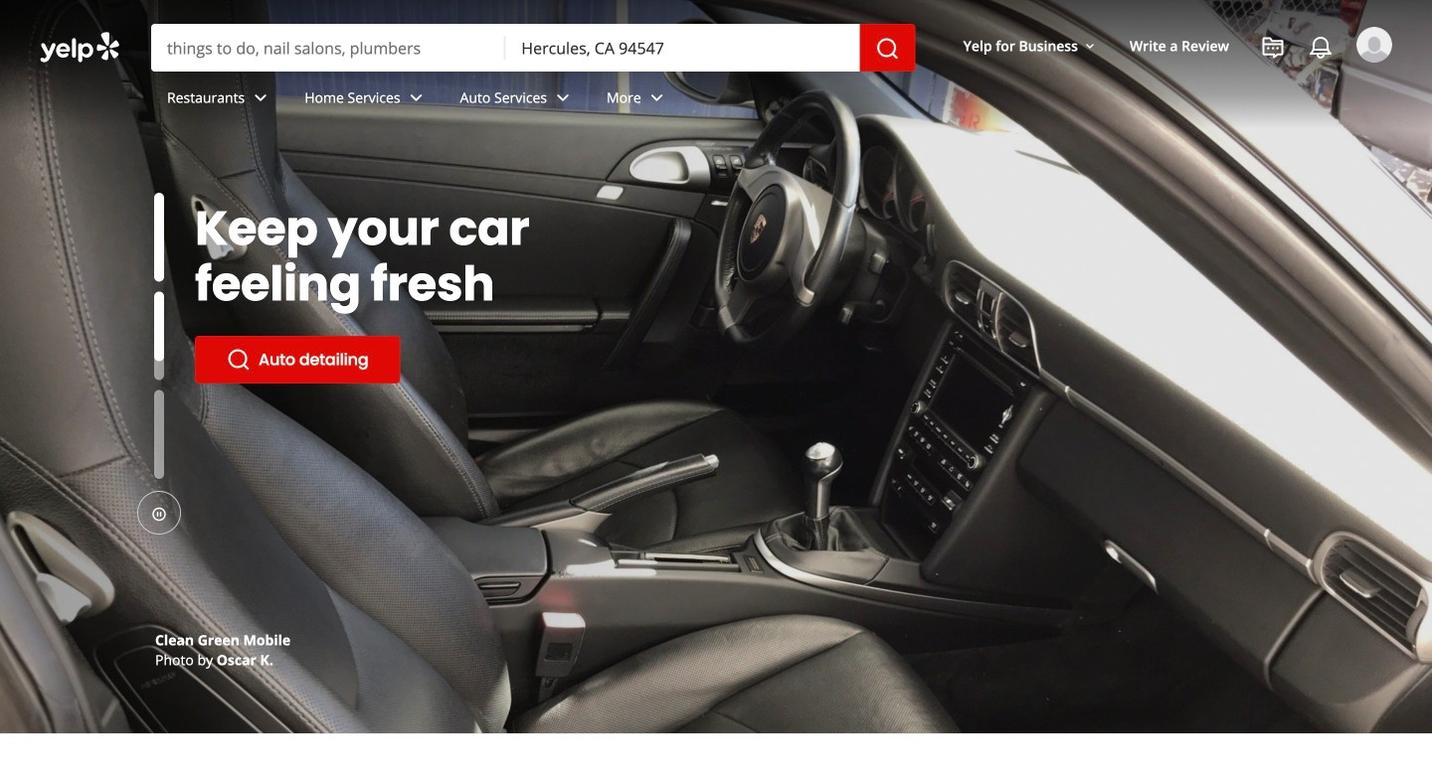 Task type: describe. For each thing, give the bounding box(es) containing it.
things to do, nail salons, plumbers search field
[[151, 24, 506, 72]]

24 chevron down v2 image
[[404, 86, 428, 110]]

notifications image
[[1309, 36, 1333, 60]]

1 24 chevron down v2 image from the left
[[249, 86, 273, 110]]

projects image
[[1261, 36, 1285, 60]]

search image
[[876, 37, 900, 61]]

address, neighborhood, city, state or zip search field
[[506, 24, 860, 72]]

user actions element
[[948, 25, 1421, 147]]

3 24 chevron down v2 image from the left
[[645, 86, 669, 110]]

none field the address, neighborhood, city, state or zip
[[506, 24, 860, 72]]

pause slideshow image
[[151, 507, 167, 523]]

24 search v2 image
[[227, 348, 251, 372]]



Task type: vqa. For each thing, say whether or not it's contained in the screenshot.
the left and
no



Task type: locate. For each thing, give the bounding box(es) containing it.
24 chevron down v2 image
[[249, 86, 273, 110], [551, 86, 575, 110], [645, 86, 669, 110]]

none field the things to do, nail salons, plumbers
[[151, 24, 506, 72]]

None search field
[[0, 0, 1432, 147]]

16 chevron down v2 image
[[1082, 38, 1098, 54]]

1 none field from the left
[[151, 24, 506, 72]]

business categories element
[[151, 72, 1393, 129]]

None search field
[[151, 24, 916, 72]]

2 none field from the left
[[506, 24, 860, 72]]

2 select slide image from the top
[[154, 274, 164, 363]]

2 24 chevron down v2 image from the left
[[551, 86, 575, 110]]

select slide image
[[154, 193, 164, 282], [154, 274, 164, 363]]

1 horizontal spatial 24 chevron down v2 image
[[551, 86, 575, 110]]

None field
[[151, 24, 506, 72], [506, 24, 860, 72]]

1 select slide image from the top
[[154, 193, 164, 282]]

2 horizontal spatial 24 chevron down v2 image
[[645, 86, 669, 110]]

0 horizontal spatial 24 chevron down v2 image
[[249, 86, 273, 110]]

christina o. image
[[1357, 27, 1393, 63]]



